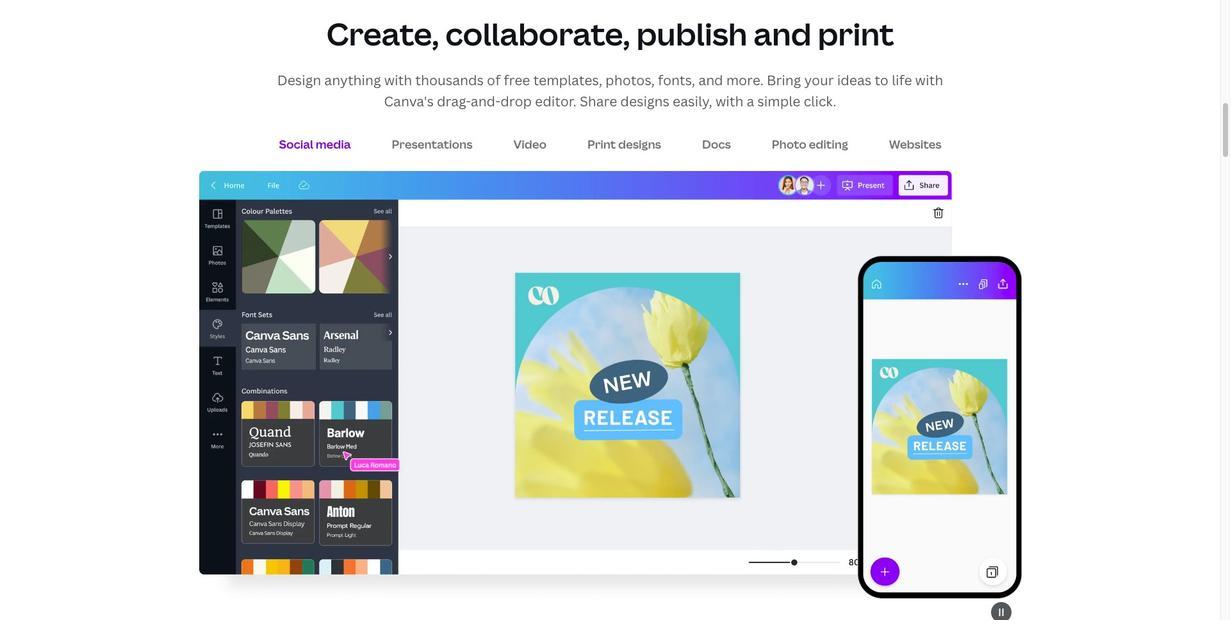 Task type: vqa. For each thing, say whether or not it's contained in the screenshot.
NEW on the top
no



Task type: locate. For each thing, give the bounding box(es) containing it.
and
[[754, 13, 812, 55], [699, 71, 723, 89]]

print
[[588, 136, 616, 152]]

websites button
[[882, 132, 949, 158]]

and up bring on the right
[[754, 13, 812, 55]]

create,
[[326, 13, 439, 55]]

video button
[[506, 132, 554, 158]]

0 vertical spatial and
[[754, 13, 812, 55]]

photo
[[772, 136, 807, 152]]

photos,
[[606, 71, 655, 89]]

and up "easily,"
[[699, 71, 723, 89]]

with
[[384, 71, 412, 89], [915, 71, 943, 89], [716, 92, 744, 110]]

with up canva's
[[384, 71, 412, 89]]

thousands
[[415, 71, 484, 89]]

tab list
[[199, 129, 1022, 160]]

with left a
[[716, 92, 744, 110]]

designs
[[620, 92, 670, 110], [618, 136, 661, 152]]

presentations button
[[384, 132, 480, 158]]

designs inside design anything with thousands of free templates, photos, fonts, and more. bring your ideas to life with canva's drag-and-drop editor. share designs easily, with a simple click.
[[620, 92, 670, 110]]

docs
[[702, 136, 731, 152]]

with right life
[[915, 71, 943, 89]]

0 horizontal spatial with
[[384, 71, 412, 89]]

designs down the photos,
[[620, 92, 670, 110]]

bring
[[767, 71, 801, 89]]

print designs button
[[580, 132, 669, 158]]

websites
[[889, 136, 942, 152]]

ideas
[[837, 71, 872, 89]]

design anything with thousands of free templates, photos, fonts, and more. bring your ideas to life with canva's drag-and-drop editor. share designs easily, with a simple click.
[[277, 71, 943, 110]]

a
[[747, 92, 754, 110]]

your
[[804, 71, 834, 89]]

video
[[514, 136, 547, 152]]

print
[[818, 13, 894, 55]]

and inside design anything with thousands of free templates, photos, fonts, and more. bring your ideas to life with canva's drag-and-drop editor. share designs easily, with a simple click.
[[699, 71, 723, 89]]

click.
[[804, 92, 837, 110]]

editor.
[[535, 92, 577, 110]]

0 horizontal spatial and
[[699, 71, 723, 89]]

share
[[580, 92, 617, 110]]

easily,
[[673, 92, 712, 110]]

design
[[277, 71, 321, 89]]

0 vertical spatial designs
[[620, 92, 670, 110]]

2 horizontal spatial with
[[915, 71, 943, 89]]

designs right print
[[618, 136, 661, 152]]

1 vertical spatial designs
[[618, 136, 661, 152]]

publish
[[637, 13, 747, 55]]

social media
[[279, 136, 351, 152]]

1 vertical spatial and
[[699, 71, 723, 89]]

designs inside button
[[618, 136, 661, 152]]

social
[[279, 136, 313, 152]]



Task type: describe. For each thing, give the bounding box(es) containing it.
social media button
[[271, 132, 359, 158]]

more.
[[726, 71, 764, 89]]

collaborate,
[[445, 13, 630, 55]]

drop
[[501, 92, 532, 110]]

docs button
[[695, 132, 739, 158]]

free
[[504, 71, 530, 89]]

photo editing button
[[764, 132, 856, 158]]

fonts,
[[658, 71, 695, 89]]

1 horizontal spatial with
[[716, 92, 744, 110]]

print designs
[[588, 136, 661, 152]]

canva's
[[384, 92, 434, 110]]

templates,
[[533, 71, 602, 89]]

and-
[[471, 92, 501, 110]]

tab list containing social media
[[199, 129, 1022, 160]]

presentations
[[392, 136, 473, 152]]

create, collaborate, publish and print
[[326, 13, 894, 55]]

simple
[[758, 92, 801, 110]]

photo editing
[[772, 136, 848, 152]]

of
[[487, 71, 501, 89]]

drag-
[[437, 92, 471, 110]]

to
[[875, 71, 889, 89]]

editing
[[809, 136, 848, 152]]

media
[[316, 136, 351, 152]]

anything
[[324, 71, 381, 89]]

life
[[892, 71, 912, 89]]

1 horizontal spatial and
[[754, 13, 812, 55]]



